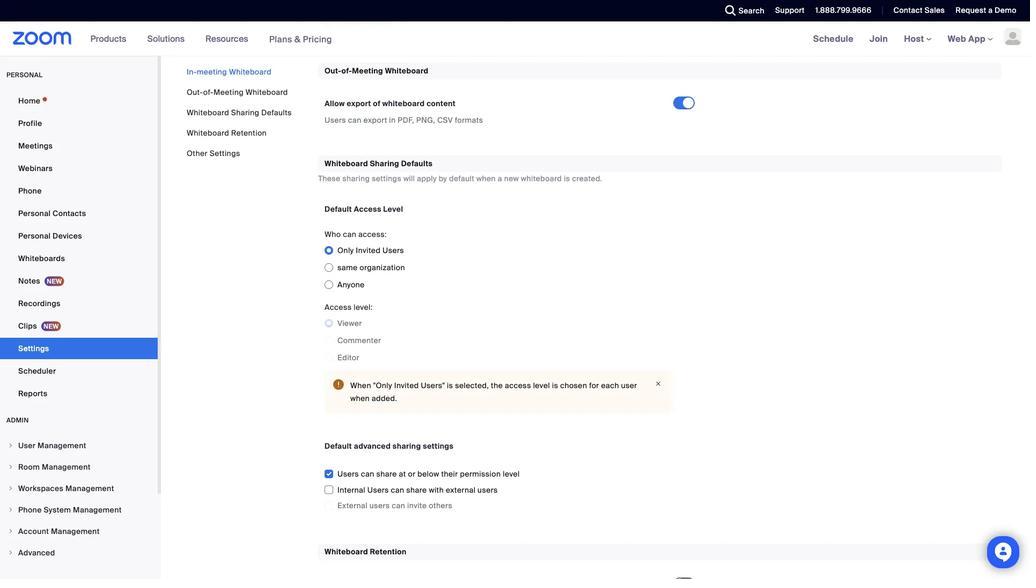 Task type: describe. For each thing, give the bounding box(es) containing it.
whiteboard retention element
[[318, 544, 1002, 580]]

join link
[[862, 21, 896, 56]]

only invited users
[[338, 246, 404, 256]]

default advanced sharing settings
[[325, 442, 454, 451]]

0 vertical spatial out-
[[325, 66, 342, 76]]

whiteboard sharing defaults element
[[318, 156, 1002, 527]]

0 horizontal spatial meeting
[[214, 87, 244, 97]]

personal devices link
[[0, 225, 158, 247]]

editor
[[338, 353, 360, 363]]

workspaces management menu item
[[0, 479, 158, 499]]

scheduler
[[18, 366, 56, 376]]

can for share
[[361, 470, 375, 480]]

below
[[418, 470, 439, 480]]

demo
[[995, 5, 1017, 15]]

contact
[[894, 5, 923, 15]]

external
[[446, 486, 476, 496]]

0 vertical spatial share
[[377, 470, 397, 480]]

right image for room
[[8, 464, 14, 471]]

with
[[429, 486, 444, 496]]

search
[[739, 6, 765, 16]]

level for access
[[533, 381, 550, 391]]

resources
[[206, 33, 248, 44]]

workspaces
[[18, 484, 63, 494]]

devices
[[53, 231, 82, 241]]

settings link
[[0, 338, 158, 360]]

settings inside whiteboard sharing defaults these sharing settings will apply by default when a new whiteboard is created.
[[372, 174, 402, 184]]

whiteboard up the whiteboard sharing defaults link
[[246, 87, 288, 97]]

&
[[294, 33, 301, 45]]

default for default advanced sharing settings
[[325, 442, 352, 451]]

zoom logo image
[[13, 32, 72, 45]]

user management menu item
[[0, 436, 158, 456]]

apply
[[417, 174, 437, 184]]

whiteboard inside out-of-meeting whiteboard element
[[383, 98, 425, 108]]

in-
[[187, 67, 197, 77]]

users inside out-of-meeting whiteboard element
[[325, 115, 346, 125]]

users inside who can access: option group
[[383, 246, 404, 256]]

added.
[[372, 394, 397, 404]]

web
[[948, 33, 967, 44]]

is inside whiteboard sharing defaults these sharing settings will apply by default when a new whiteboard is created.
[[564, 174, 570, 184]]

users up the external users can invite others
[[368, 486, 389, 496]]

same
[[338, 263, 358, 273]]

room management
[[18, 462, 91, 472]]

products
[[90, 33, 126, 44]]

when
[[350, 381, 371, 391]]

whiteboard retention link
[[187, 128, 267, 138]]

of
[[373, 98, 381, 108]]

request a demo
[[956, 5, 1017, 15]]

1 vertical spatial of-
[[203, 87, 214, 97]]

profile picture image
[[1005, 28, 1022, 45]]

at
[[399, 470, 406, 480]]

whiteboard sharing defaults
[[187, 108, 292, 118]]

selected,
[[455, 381, 489, 391]]

"only
[[373, 381, 392, 391]]

personal
[[6, 71, 43, 79]]

1 vertical spatial sharing
[[393, 442, 421, 451]]

product information navigation
[[82, 21, 340, 57]]

clips link
[[0, 316, 158, 337]]

advanced menu item
[[0, 543, 158, 564]]

each
[[601, 381, 619, 391]]

products button
[[90, 21, 131, 56]]

admin menu menu
[[0, 436, 158, 565]]

web app
[[948, 33, 986, 44]]

sharing inside whiteboard sharing defaults these sharing settings will apply by default when a new whiteboard is created.
[[343, 174, 370, 184]]

0 horizontal spatial out-of-meeting whiteboard
[[187, 87, 288, 97]]

1 horizontal spatial is
[[552, 381, 558, 391]]

who can access: option group
[[325, 242, 674, 294]]

new
[[504, 174, 519, 184]]

png,
[[416, 115, 435, 125]]

solutions
[[147, 33, 185, 44]]

meetings link
[[0, 135, 158, 157]]

right image inside the advanced menu item
[[8, 550, 14, 557]]

1 horizontal spatial share
[[406, 486, 427, 496]]

whiteboard up out-of-meeting whiteboard link
[[229, 67, 272, 77]]

can for export
[[348, 115, 362, 125]]

user
[[621, 381, 638, 391]]

management for room management
[[42, 462, 91, 472]]

account
[[18, 527, 49, 537]]

level:
[[354, 303, 373, 312]]

1 horizontal spatial meeting
[[352, 66, 383, 76]]

viewer
[[338, 319, 362, 329]]

others
[[429, 501, 453, 511]]

who can access:
[[325, 230, 387, 239]]

whiteboard sharing defaults link
[[187, 108, 292, 118]]

workspaces management
[[18, 484, 114, 494]]

in-meeting whiteboard link
[[187, 67, 272, 77]]

sharing for whiteboard sharing defaults
[[231, 108, 259, 118]]

when "only invited users" is selected, the access level is chosen for each user when added.
[[350, 381, 638, 404]]

0 horizontal spatial users
[[370, 501, 390, 511]]

warning image
[[333, 380, 344, 390]]

pdf,
[[398, 115, 414, 125]]

host
[[904, 33, 927, 44]]

these
[[318, 174, 341, 184]]

sharing for whiteboard sharing defaults these sharing settings will apply by default when a new whiteboard is created.
[[370, 159, 399, 169]]

whiteboard up 'allow export of whiteboard content'
[[385, 66, 429, 76]]

close image
[[652, 380, 665, 389]]

whiteboard inside whiteboard sharing defaults these sharing settings will apply by default when a new whiteboard is created.
[[521, 174, 562, 184]]

access
[[505, 381, 531, 391]]

user
[[18, 441, 36, 451]]

csv
[[437, 115, 453, 125]]

in-meeting whiteboard
[[187, 67, 272, 77]]

0 horizontal spatial is
[[447, 381, 453, 391]]

defaults for whiteboard sharing defaults these sharing settings will apply by default when a new whiteboard is created.
[[401, 159, 433, 169]]

admin
[[6, 417, 29, 425]]

schedule
[[814, 33, 854, 44]]

scheduler link
[[0, 361, 158, 382]]

profile
[[18, 118, 42, 128]]

right image for workspaces management
[[8, 486, 14, 492]]

access level: option group
[[325, 315, 674, 367]]

by
[[439, 174, 447, 184]]

notes
[[18, 276, 40, 286]]

right image for phone system management
[[8, 507, 14, 514]]

phone for phone
[[18, 186, 42, 196]]

personal menu menu
[[0, 90, 158, 406]]

whiteboard up whiteboard retention link
[[187, 108, 229, 118]]

request
[[956, 5, 987, 15]]

management for user management
[[38, 441, 86, 451]]

only
[[338, 246, 354, 256]]

phone system management
[[18, 505, 122, 515]]

profile link
[[0, 113, 158, 134]]

in
[[389, 115, 396, 125]]

pricing
[[303, 33, 332, 45]]

1 horizontal spatial users
[[478, 486, 498, 496]]

schedule link
[[805, 21, 862, 56]]

access level:
[[325, 303, 373, 312]]



Task type: locate. For each thing, give the bounding box(es) containing it.
0 horizontal spatial access
[[325, 303, 352, 312]]

0 vertical spatial right image
[[8, 443, 14, 449]]

1.888.799.9666
[[816, 5, 872, 15]]

default up who
[[325, 204, 352, 214]]

whiteboard
[[383, 98, 425, 108], [521, 174, 562, 184]]

1 personal from the top
[[18, 209, 51, 218]]

1 horizontal spatial retention
[[370, 547, 407, 557]]

retention down 'whiteboard sharing defaults'
[[231, 128, 267, 138]]

out-of-meeting whiteboard inside out-of-meeting whiteboard element
[[325, 66, 429, 76]]

home
[[18, 96, 40, 106]]

sharing down in
[[370, 159, 399, 169]]

0 vertical spatial whiteboard retention
[[187, 128, 267, 138]]

whiteboard retention down 'whiteboard sharing defaults'
[[187, 128, 267, 138]]

for
[[589, 381, 599, 391]]

management up room management
[[38, 441, 86, 451]]

2 right image from the top
[[8, 486, 14, 492]]

a left new
[[498, 174, 502, 184]]

0 vertical spatial phone
[[18, 186, 42, 196]]

default left advanced
[[325, 442, 352, 451]]

settings inside settings link
[[18, 344, 49, 354]]

0 horizontal spatial retention
[[231, 128, 267, 138]]

personal inside 'link'
[[18, 209, 51, 218]]

is left chosen
[[552, 381, 558, 391]]

content
[[427, 98, 456, 108]]

can up the external users can invite others
[[391, 486, 404, 496]]

phone inside phone system management 'menu item'
[[18, 505, 42, 515]]

1 default from the top
[[325, 204, 352, 214]]

right image left advanced
[[8, 550, 14, 557]]

0 vertical spatial of-
[[342, 66, 352, 76]]

export
[[347, 98, 371, 108], [364, 115, 387, 125]]

out- down in-
[[187, 87, 203, 97]]

other settings
[[187, 148, 240, 158]]

0 horizontal spatial whiteboard
[[383, 98, 425, 108]]

1 vertical spatial a
[[498, 174, 502, 184]]

1 vertical spatial personal
[[18, 231, 51, 241]]

0 vertical spatial invited
[[356, 246, 381, 256]]

when inside when "only invited users" is selected, the access level is chosen for each user when added.
[[350, 394, 370, 404]]

whiteboard retention inside whiteboard retention element
[[325, 547, 407, 557]]

commenter
[[338, 336, 381, 346]]

phone up account
[[18, 505, 42, 515]]

management for workspaces management
[[65, 484, 114, 494]]

0 horizontal spatial out-
[[187, 87, 203, 97]]

can left invite on the bottom left of the page
[[392, 501, 405, 511]]

settings down whiteboard retention link
[[210, 148, 240, 158]]

home link
[[0, 90, 158, 112]]

default
[[449, 174, 475, 184]]

0 horizontal spatial sharing
[[343, 174, 370, 184]]

users up internal
[[338, 470, 359, 480]]

0 vertical spatial when
[[477, 174, 496, 184]]

0 vertical spatial users
[[478, 486, 498, 496]]

contact sales link
[[886, 0, 948, 21], [894, 5, 945, 15]]

sales
[[925, 5, 945, 15]]

can left in
[[348, 115, 362, 125]]

whiteboard down external
[[325, 547, 368, 557]]

right image inside workspaces management menu item
[[8, 486, 14, 492]]

0 horizontal spatial invited
[[356, 246, 381, 256]]

allow
[[325, 98, 345, 108]]

personal contacts
[[18, 209, 86, 218]]

1 vertical spatial settings
[[423, 442, 454, 451]]

is left the created. in the top right of the page
[[564, 174, 570, 184]]

right image inside account management menu item
[[8, 529, 14, 535]]

2 vertical spatial right image
[[8, 507, 14, 514]]

1 vertical spatial level
[[503, 470, 520, 480]]

2 horizontal spatial is
[[564, 174, 570, 184]]

users can export in pdf, png, csv formats
[[325, 115, 483, 125]]

1 vertical spatial defaults
[[401, 159, 433, 169]]

1.888.799.9666 button
[[808, 0, 875, 21], [816, 5, 872, 15]]

users"
[[421, 381, 445, 391]]

management for account management
[[51, 527, 100, 537]]

resources button
[[206, 21, 253, 56]]

out-
[[325, 66, 342, 76], [187, 87, 203, 97]]

right image
[[8, 443, 14, 449], [8, 486, 14, 492], [8, 507, 14, 514]]

1 horizontal spatial sharing
[[370, 159, 399, 169]]

internal
[[338, 486, 366, 496]]

whiteboards
[[18, 254, 65, 264]]

invite
[[407, 501, 427, 511]]

1 vertical spatial out-of-meeting whiteboard
[[187, 87, 288, 97]]

users up organization
[[383, 246, 404, 256]]

out-of-meeting whiteboard up 'whiteboard sharing defaults'
[[187, 87, 288, 97]]

whiteboard retention down external
[[325, 547, 407, 557]]

right image left system
[[8, 507, 14, 514]]

1 horizontal spatial defaults
[[401, 159, 433, 169]]

sharing inside whiteboard sharing defaults these sharing settings will apply by default when a new whiteboard is created.
[[370, 159, 399, 169]]

personal up whiteboards
[[18, 231, 51, 241]]

1 phone from the top
[[18, 186, 42, 196]]

0 horizontal spatial of-
[[203, 87, 214, 97]]

management inside menu item
[[65, 484, 114, 494]]

management up workspaces management
[[42, 462, 91, 472]]

1 right image from the top
[[8, 464, 14, 471]]

level inside when "only invited users" is selected, the access level is chosen for each user when added.
[[533, 381, 550, 391]]

defaults up will
[[401, 159, 433, 169]]

export left of
[[347, 98, 371, 108]]

will
[[404, 174, 415, 184]]

users down allow at top left
[[325, 115, 346, 125]]

menu bar containing in-meeting whiteboard
[[187, 67, 292, 159]]

whiteboards link
[[0, 248, 158, 269]]

0 vertical spatial settings
[[372, 174, 402, 184]]

users down permission
[[478, 486, 498, 496]]

export down of
[[364, 115, 387, 125]]

level for permission
[[503, 470, 520, 480]]

whiteboard up these
[[325, 159, 368, 169]]

personal
[[18, 209, 51, 218], [18, 231, 51, 241]]

defaults down out-of-meeting whiteboard link
[[261, 108, 292, 118]]

formats
[[455, 115, 483, 125]]

1 vertical spatial whiteboard retention
[[325, 547, 407, 557]]

right image inside room management menu item
[[8, 464, 14, 471]]

0 vertical spatial a
[[989, 5, 993, 15]]

right image inside phone system management 'menu item'
[[8, 507, 14, 514]]

1 vertical spatial users
[[370, 501, 390, 511]]

1 vertical spatial settings
[[18, 344, 49, 354]]

settings up scheduler
[[18, 344, 49, 354]]

out- up allow at top left
[[325, 66, 342, 76]]

out-of-meeting whiteboard up of
[[325, 66, 429, 76]]

when inside whiteboard sharing defaults these sharing settings will apply by default when a new whiteboard is created.
[[477, 174, 496, 184]]

can for access:
[[343, 230, 357, 239]]

3 right image from the top
[[8, 550, 14, 557]]

invited inside who can access: option group
[[356, 246, 381, 256]]

1 vertical spatial access
[[325, 303, 352, 312]]

plans
[[269, 33, 292, 45]]

can up internal
[[361, 470, 375, 480]]

plans & pricing
[[269, 33, 332, 45]]

0 vertical spatial sharing
[[343, 174, 370, 184]]

2 phone from the top
[[18, 505, 42, 515]]

1 vertical spatial meeting
[[214, 87, 244, 97]]

phone system management menu item
[[0, 500, 158, 521]]

invited inside when "only invited users" is selected, the access level is chosen for each user when added.
[[394, 381, 419, 391]]

organization
[[360, 263, 405, 273]]

a inside whiteboard sharing defaults these sharing settings will apply by default when a new whiteboard is created.
[[498, 174, 502, 184]]

room management menu item
[[0, 457, 158, 478]]

can up only
[[343, 230, 357, 239]]

the
[[491, 381, 503, 391]]

1 horizontal spatial whiteboard
[[521, 174, 562, 184]]

0 horizontal spatial when
[[350, 394, 370, 404]]

retention down the external users can invite others
[[370, 547, 407, 557]]

0 horizontal spatial share
[[377, 470, 397, 480]]

1 vertical spatial default
[[325, 442, 352, 451]]

phone for phone system management
[[18, 505, 42, 515]]

solutions button
[[147, 21, 190, 56]]

webinars link
[[0, 158, 158, 179]]

external
[[338, 501, 368, 511]]

right image left the room
[[8, 464, 14, 471]]

right image for account
[[8, 529, 14, 535]]

when "only invited users" is selected, the access level is chosen for each user when added. alert
[[325, 371, 674, 414]]

notes link
[[0, 271, 158, 292]]

external users can invite others
[[338, 501, 453, 511]]

0 vertical spatial right image
[[8, 464, 14, 471]]

meetings navigation
[[805, 21, 1031, 57]]

out- inside menu bar
[[187, 87, 203, 97]]

1 horizontal spatial whiteboard retention
[[325, 547, 407, 557]]

allow export of whiteboard content
[[325, 98, 456, 108]]

1 vertical spatial right image
[[8, 486, 14, 492]]

phone inside phone 'link'
[[18, 186, 42, 196]]

who
[[325, 230, 341, 239]]

level right permission
[[503, 470, 520, 480]]

users
[[325, 115, 346, 125], [383, 246, 404, 256], [338, 470, 359, 480], [368, 486, 389, 496]]

defaults for whiteboard sharing defaults
[[261, 108, 292, 118]]

other
[[187, 148, 208, 158]]

1 vertical spatial when
[[350, 394, 370, 404]]

right image inside user management menu item
[[8, 443, 14, 449]]

a left demo on the right top of page
[[989, 5, 993, 15]]

host button
[[904, 33, 932, 44]]

0 vertical spatial level
[[533, 381, 550, 391]]

level
[[533, 381, 550, 391], [503, 470, 520, 480]]

menu bar
[[187, 67, 292, 159]]

of- up allow at top left
[[342, 66, 352, 76]]

0 horizontal spatial whiteboard retention
[[187, 128, 267, 138]]

recordings link
[[0, 293, 158, 315]]

1 horizontal spatial invited
[[394, 381, 419, 391]]

0 horizontal spatial sharing
[[231, 108, 259, 118]]

share
[[377, 470, 397, 480], [406, 486, 427, 496]]

right image left workspaces
[[8, 486, 14, 492]]

permission
[[460, 470, 501, 480]]

other settings link
[[187, 148, 240, 158]]

reports link
[[0, 383, 158, 405]]

account management menu item
[[0, 522, 158, 542]]

defaults
[[261, 108, 292, 118], [401, 159, 433, 169]]

3 right image from the top
[[8, 507, 14, 514]]

users right external
[[370, 501, 390, 511]]

default access level
[[325, 204, 403, 214]]

support link
[[768, 0, 808, 21], [776, 5, 805, 15]]

1 horizontal spatial access
[[354, 204, 381, 214]]

0 vertical spatial defaults
[[261, 108, 292, 118]]

banner containing products
[[0, 21, 1031, 57]]

1 horizontal spatial when
[[477, 174, 496, 184]]

management down workspaces management menu item
[[73, 505, 122, 515]]

right image left account
[[8, 529, 14, 535]]

phone
[[18, 186, 42, 196], [18, 505, 42, 515]]

1 horizontal spatial out-of-meeting whiteboard
[[325, 66, 429, 76]]

1 horizontal spatial level
[[533, 381, 550, 391]]

phone down webinars at the top left
[[18, 186, 42, 196]]

defaults inside whiteboard sharing defaults these sharing settings will apply by default when a new whiteboard is created.
[[401, 159, 433, 169]]

2 vertical spatial right image
[[8, 550, 14, 557]]

sharing up the at
[[393, 442, 421, 451]]

reports
[[18, 389, 47, 399]]

all
[[338, 19, 347, 29]]

2 right image from the top
[[8, 529, 14, 535]]

0 vertical spatial out-of-meeting whiteboard
[[325, 66, 429, 76]]

0 vertical spatial retention
[[231, 128, 267, 138]]

0 horizontal spatial a
[[498, 174, 502, 184]]

whiteboard sharing defaults these sharing settings will apply by default when a new whiteboard is created.
[[318, 159, 603, 184]]

whiteboard up other settings 'link'
[[187, 128, 229, 138]]

1 right image from the top
[[8, 443, 14, 449]]

when right default
[[477, 174, 496, 184]]

out-of-meeting whiteboard element
[[318, 62, 1002, 138]]

management down room management menu item
[[65, 484, 114, 494]]

search button
[[717, 0, 768, 21]]

1 vertical spatial retention
[[370, 547, 407, 557]]

invited right the "only
[[394, 381, 419, 391]]

1 vertical spatial share
[[406, 486, 427, 496]]

whiteboard up users can export in pdf, png, csv formats
[[383, 98, 425, 108]]

0 vertical spatial access
[[354, 204, 381, 214]]

personal for personal devices
[[18, 231, 51, 241]]

right image
[[8, 464, 14, 471], [8, 529, 14, 535], [8, 550, 14, 557]]

meeting down "in-meeting whiteboard" link
[[214, 87, 244, 97]]

0 vertical spatial export
[[347, 98, 371, 108]]

access up viewer
[[325, 303, 352, 312]]

app
[[969, 33, 986, 44]]

access left level
[[354, 204, 381, 214]]

internal users can share with external users
[[338, 486, 498, 496]]

management inside 'menu item'
[[73, 505, 122, 515]]

2 default from the top
[[325, 442, 352, 451]]

right image left user
[[8, 443, 14, 449]]

1 vertical spatial phone
[[18, 505, 42, 515]]

or
[[408, 470, 416, 480]]

0 vertical spatial meeting
[[352, 66, 383, 76]]

contacts
[[53, 209, 86, 218]]

management down phone system management 'menu item'
[[51, 527, 100, 537]]

0 vertical spatial default
[[325, 204, 352, 214]]

1 vertical spatial out-
[[187, 87, 203, 97]]

invited
[[356, 246, 381, 256], [394, 381, 419, 391]]

can inside out-of-meeting whiteboard element
[[348, 115, 362, 125]]

room
[[18, 462, 40, 472]]

1 horizontal spatial of-
[[342, 66, 352, 76]]

when down when
[[350, 394, 370, 404]]

banner
[[0, 21, 1031, 57]]

users
[[478, 486, 498, 496], [370, 501, 390, 511]]

2 personal from the top
[[18, 231, 51, 241]]

0 vertical spatial personal
[[18, 209, 51, 218]]

personal up "personal devices"
[[18, 209, 51, 218]]

level right access
[[533, 381, 550, 391]]

1 vertical spatial right image
[[8, 529, 14, 535]]

1 vertical spatial export
[[364, 115, 387, 125]]

clips
[[18, 321, 37, 331]]

access:
[[359, 230, 387, 239]]

settings left will
[[372, 174, 402, 184]]

sharing right these
[[343, 174, 370, 184]]

join
[[870, 33, 888, 44]]

out-of-meeting whiteboard
[[325, 66, 429, 76], [187, 87, 288, 97]]

0 vertical spatial sharing
[[231, 108, 259, 118]]

default
[[325, 204, 352, 214], [325, 442, 352, 451]]

anyone
[[338, 280, 365, 290]]

of- down meeting
[[203, 87, 214, 97]]

webinars
[[18, 163, 53, 173]]

0 horizontal spatial settings
[[372, 174, 402, 184]]

right image for user management
[[8, 443, 14, 449]]

share up invite on the bottom left of the page
[[406, 486, 427, 496]]

1 horizontal spatial out-
[[325, 66, 342, 76]]

share left the at
[[377, 470, 397, 480]]

0 horizontal spatial defaults
[[261, 108, 292, 118]]

0 horizontal spatial level
[[503, 470, 520, 480]]

users can share at or below their permission level
[[338, 470, 520, 480]]

whiteboard right new
[[521, 174, 562, 184]]

0 vertical spatial whiteboard
[[383, 98, 425, 108]]

1 horizontal spatial sharing
[[393, 442, 421, 451]]

default for default access level
[[325, 204, 352, 214]]

0 horizontal spatial settings
[[18, 344, 49, 354]]

settings up users can share at or below their permission level
[[423, 442, 454, 451]]

invited down access:
[[356, 246, 381, 256]]

1 horizontal spatial settings
[[210, 148, 240, 158]]

sharing down out-of-meeting whiteboard link
[[231, 108, 259, 118]]

1 vertical spatial sharing
[[370, 159, 399, 169]]

is right 'users"'
[[447, 381, 453, 391]]

support
[[776, 5, 805, 15]]

1 horizontal spatial a
[[989, 5, 993, 15]]

1 vertical spatial whiteboard
[[521, 174, 562, 184]]

personal for personal contacts
[[18, 209, 51, 218]]

settings
[[372, 174, 402, 184], [423, 442, 454, 451]]

participants
[[349, 19, 393, 29]]

meeting up of
[[352, 66, 383, 76]]

recordings
[[18, 299, 61, 309]]

0 vertical spatial settings
[[210, 148, 240, 158]]

1 vertical spatial invited
[[394, 381, 419, 391]]

1 horizontal spatial settings
[[423, 442, 454, 451]]

whiteboard inside whiteboard sharing defaults these sharing settings will apply by default when a new whiteboard is created.
[[325, 159, 368, 169]]



Task type: vqa. For each thing, say whether or not it's contained in the screenshot.
16
no



